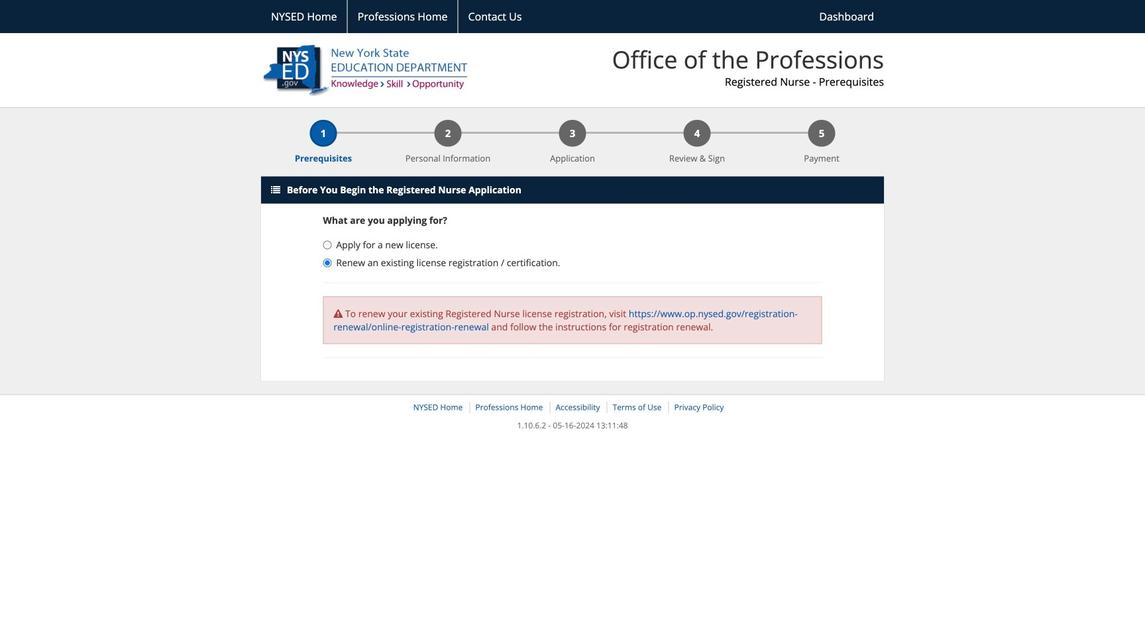 Task type: describe. For each thing, give the bounding box(es) containing it.
list image
[[271, 186, 280, 195]]



Task type: vqa. For each thing, say whether or not it's contained in the screenshot.
MM/DD/YYYY text field
no



Task type: locate. For each thing, give the bounding box(es) containing it.
None radio
[[323, 241, 332, 250], [323, 259, 332, 268], [323, 241, 332, 250], [323, 259, 332, 268]]

warning image
[[334, 310, 343, 319]]



